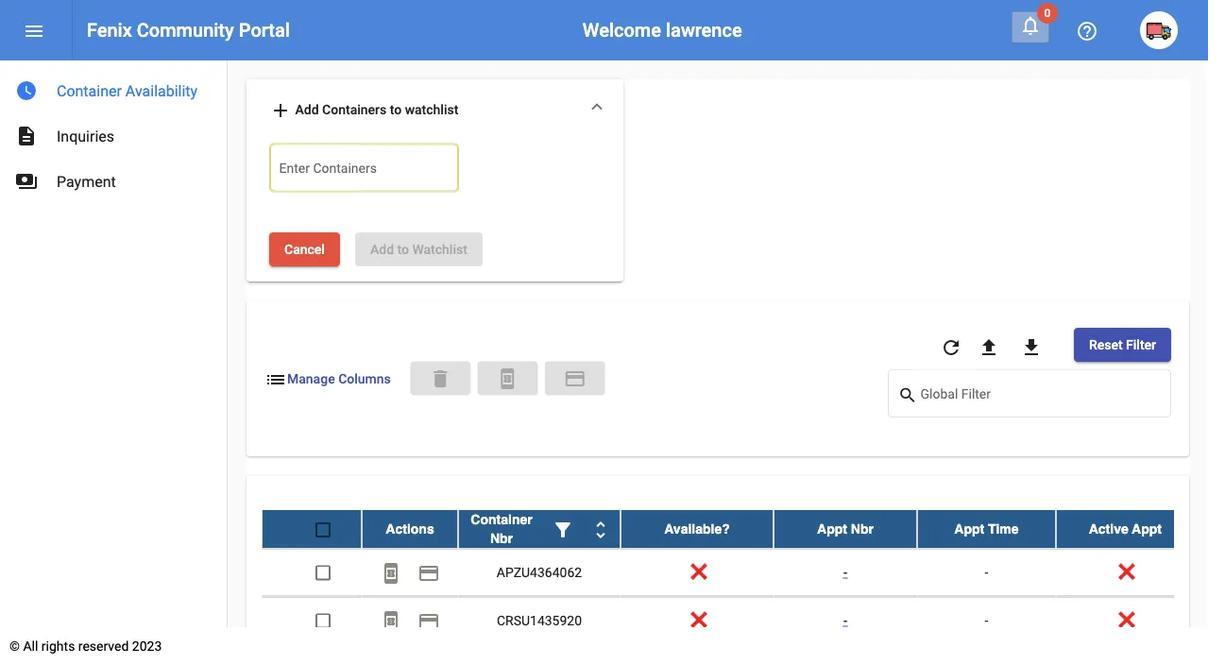 Task type: vqa. For each thing, say whether or not it's contained in the screenshot.
first 'filter_alt' from the right
no



Task type: locate. For each thing, give the bounding box(es) containing it.
apzu4364062
[[497, 564, 582, 580]]

no color image containing refresh
[[940, 336, 963, 359]]

1 vertical spatial payment button
[[410, 553, 448, 591]]

no color image containing menu
[[23, 20, 45, 42]]

appt for appt nbr
[[818, 521, 848, 536]]

refresh button
[[933, 328, 971, 366]]

appt
[[818, 521, 848, 536], [955, 521, 985, 536], [1133, 521, 1163, 536]]

add inside button
[[370, 241, 394, 257]]

- link
[[844, 564, 848, 580], [844, 612, 848, 628]]

payment for crsu1435920
[[418, 610, 440, 633]]

watch_later
[[15, 79, 38, 102]]

2 vertical spatial payment
[[418, 610, 440, 633]]

0 vertical spatial to
[[390, 102, 402, 117]]

book_online button
[[478, 362, 538, 396], [372, 553, 410, 591], [372, 602, 410, 639]]

container up inquiries
[[57, 82, 122, 100]]

notifications_none button
[[1012, 11, 1050, 43]]

available?
[[665, 521, 730, 536]]

appt for appt time
[[955, 521, 985, 536]]

no color image
[[23, 20, 45, 42], [269, 99, 292, 122], [15, 170, 38, 193], [940, 336, 963, 359], [564, 368, 587, 391], [552, 518, 575, 541], [590, 518, 613, 541], [380, 610, 403, 633]]

no color image containing notifications_none
[[1020, 14, 1043, 37]]

2 horizontal spatial appt
[[1133, 521, 1163, 536]]

None text field
[[279, 162, 449, 181]]

container
[[57, 82, 122, 100], [471, 512, 533, 527]]

1 vertical spatial book_online button
[[372, 553, 410, 591]]

help_outline button
[[1069, 11, 1107, 49]]

no color image inside filter_alt popup button
[[552, 518, 575, 541]]

❌
[[691, 564, 704, 580], [1119, 564, 1133, 580], [691, 612, 704, 628], [1119, 612, 1133, 628]]

appt inside appt nbr column header
[[818, 521, 848, 536]]

1 vertical spatial container
[[471, 512, 533, 527]]

0 vertical spatial payment button
[[545, 362, 605, 396]]

nbr inside container nbr
[[491, 531, 513, 546]]

appt inside appt time column header
[[955, 521, 985, 536]]

1 vertical spatial - link
[[844, 612, 848, 628]]

- link for apzu4364062
[[844, 564, 848, 580]]

2023
[[132, 639, 162, 654]]

1 vertical spatial add
[[370, 241, 394, 257]]

1 - link from the top
[[844, 564, 848, 580]]

1 horizontal spatial add
[[370, 241, 394, 257]]

no color image inside unfold_more button
[[590, 518, 613, 541]]

row containing filter_alt
[[262, 510, 1196, 549]]

active appt column header
[[1057, 510, 1196, 548]]

appt nbr column header
[[774, 510, 918, 548]]

filter
[[1127, 337, 1157, 352]]

navigation
[[0, 60, 227, 204]]

1 horizontal spatial container
[[471, 512, 533, 527]]

file_download
[[1021, 336, 1043, 359]]

add
[[295, 102, 319, 117], [370, 241, 394, 257]]

container left filter_alt popup button
[[471, 512, 533, 527]]

reset
[[1090, 337, 1123, 352]]

add inside add add containers to watchlist
[[295, 102, 319, 117]]

2 row from the top
[[262, 549, 1196, 597]]

grid
[[262, 510, 1196, 665]]

file_download button
[[1013, 328, 1051, 366]]

watchlist
[[413, 241, 468, 257]]

to
[[390, 102, 402, 117], [397, 241, 409, 257]]

active
[[1090, 521, 1129, 536]]

no color image containing list
[[265, 368, 287, 391]]

lawrence
[[666, 19, 743, 41]]

appt time column header
[[918, 510, 1057, 548]]

0 vertical spatial add
[[295, 102, 319, 117]]

portal
[[239, 19, 290, 41]]

no color image containing file_upload
[[978, 336, 1001, 359]]

nbr inside column header
[[851, 521, 874, 536]]

no color image containing filter_alt
[[552, 518, 575, 541]]

unfold_more button
[[582, 510, 620, 548]]

column header
[[458, 510, 621, 548]]

- link for crsu1435920
[[844, 612, 848, 628]]

no color image containing unfold_more
[[590, 518, 613, 541]]

©
[[9, 639, 20, 654]]

0 horizontal spatial appt
[[818, 521, 848, 536]]

time
[[989, 521, 1019, 536]]

container inside navigation
[[57, 82, 122, 100]]

1 horizontal spatial appt
[[955, 521, 985, 536]]

book_online
[[497, 368, 520, 391], [380, 562, 403, 584], [380, 610, 403, 633]]

payment button
[[545, 362, 605, 396], [410, 553, 448, 591], [410, 602, 448, 639]]

row
[[262, 510, 1196, 549], [262, 549, 1196, 597], [262, 597, 1196, 645]]

refresh
[[940, 336, 963, 359]]

reset filter button
[[1075, 328, 1172, 362]]

grid containing filter_alt
[[262, 510, 1196, 665]]

column header containing filter_alt
[[458, 510, 621, 548]]

no color image
[[1020, 14, 1043, 37], [1077, 20, 1099, 42], [15, 79, 38, 102], [15, 125, 38, 147], [978, 336, 1001, 359], [1021, 336, 1043, 359], [265, 368, 287, 391], [497, 368, 520, 391], [898, 384, 921, 407], [380, 562, 403, 584], [418, 562, 440, 584], [418, 610, 440, 633]]

0 horizontal spatial container
[[57, 82, 122, 100]]

containers
[[322, 102, 387, 117]]

-
[[844, 564, 848, 580], [985, 564, 989, 580], [844, 612, 848, 628], [985, 612, 989, 628]]

2 vertical spatial book_online button
[[372, 602, 410, 639]]

2 vertical spatial book_online
[[380, 610, 403, 633]]

available? column header
[[621, 510, 774, 548]]

0 horizontal spatial add
[[295, 102, 319, 117]]

add right 'add'
[[295, 102, 319, 117]]

2 appt from the left
[[955, 521, 985, 536]]

1 vertical spatial payment
[[418, 562, 440, 584]]

2 - link from the top
[[844, 612, 848, 628]]

1 vertical spatial book_online
[[380, 562, 403, 584]]

community
[[137, 19, 234, 41]]

list manage columns
[[265, 368, 391, 391]]

no color image containing payments
[[15, 170, 38, 193]]

no color image containing file_download
[[1021, 336, 1043, 359]]

3 appt from the left
[[1133, 521, 1163, 536]]

unfold_more
[[590, 518, 613, 541]]

0 vertical spatial - link
[[844, 564, 848, 580]]

no color image containing watch_later
[[15, 79, 38, 102]]

1 horizontal spatial nbr
[[851, 521, 874, 536]]

manage
[[287, 371, 335, 387]]

add left watchlist
[[370, 241, 394, 257]]

reserved
[[78, 639, 129, 654]]

no color image inside refresh button
[[940, 336, 963, 359]]

© all rights reserved 2023
[[9, 639, 162, 654]]

nbr
[[851, 521, 874, 536], [491, 531, 513, 546]]

1 row from the top
[[262, 510, 1196, 549]]

file_upload
[[978, 336, 1001, 359]]

0 horizontal spatial nbr
[[491, 531, 513, 546]]

1 vertical spatial to
[[397, 241, 409, 257]]

file_upload button
[[971, 328, 1009, 366]]

payment
[[564, 368, 587, 391], [418, 562, 440, 584], [418, 610, 440, 633]]

no color image containing description
[[15, 125, 38, 147]]

welcome
[[583, 19, 662, 41]]

0 vertical spatial book_online button
[[478, 362, 538, 396]]

0 vertical spatial container
[[57, 82, 122, 100]]

inquiries
[[57, 127, 114, 145]]

delete button
[[411, 362, 471, 396]]

no color image containing help_outline
[[1077, 20, 1099, 42]]

container for nbr
[[471, 512, 533, 527]]

2 vertical spatial payment button
[[410, 602, 448, 639]]

active appt
[[1090, 521, 1163, 536]]

no color image containing payment
[[564, 368, 587, 391]]

no color image inside navigation
[[15, 170, 38, 193]]

payment for apzu4364062
[[418, 562, 440, 584]]

1 appt from the left
[[818, 521, 848, 536]]

container inside column header
[[471, 512, 533, 527]]

3 row from the top
[[262, 597, 1196, 645]]



Task type: describe. For each thing, give the bounding box(es) containing it.
welcome lawrence
[[583, 19, 743, 41]]

add
[[269, 99, 292, 122]]

no color image containing search
[[898, 384, 921, 407]]

Global Watchlist Filter field
[[921, 390, 1162, 405]]

appt nbr
[[818, 521, 874, 536]]

menu
[[23, 20, 45, 42]]

list
[[265, 368, 287, 391]]

add to watchlist button
[[355, 232, 483, 266]]

actions column header
[[362, 510, 458, 548]]

no color image inside file_download button
[[1021, 336, 1043, 359]]

add add containers to watchlist
[[269, 99, 459, 122]]

search
[[898, 385, 918, 405]]

container availability
[[57, 82, 198, 100]]

book_online button for crsu1435920
[[372, 602, 410, 639]]

watchlist
[[405, 102, 459, 117]]

all
[[23, 639, 38, 654]]

delete
[[430, 368, 452, 391]]

nbr for container nbr
[[491, 531, 513, 546]]

payment
[[57, 173, 116, 190]]

no color image inside file_upload button
[[978, 336, 1001, 359]]

nbr for appt nbr
[[851, 521, 874, 536]]

description
[[15, 125, 38, 147]]

container for availability
[[57, 82, 122, 100]]

appt time
[[955, 521, 1019, 536]]

filter_alt button
[[544, 510, 582, 548]]

fenix
[[87, 19, 132, 41]]

fenix community portal
[[87, 19, 290, 41]]

rights
[[41, 639, 75, 654]]

no color image inside notifications_none popup button
[[1020, 14, 1043, 37]]

help_outline
[[1077, 20, 1099, 42]]

columns
[[339, 371, 391, 387]]

payment button for apzu4364062
[[410, 553, 448, 591]]

0 vertical spatial book_online
[[497, 368, 520, 391]]

notifications_none
[[1020, 14, 1043, 37]]

appt inside active appt column header
[[1133, 521, 1163, 536]]

to inside add add containers to watchlist
[[390, 102, 402, 117]]

no color image inside help_outline popup button
[[1077, 20, 1099, 42]]

book_online button for apzu4364062
[[372, 553, 410, 591]]

payments
[[15, 170, 38, 193]]

add to watchlist
[[370, 241, 468, 257]]

no color image containing add
[[269, 99, 292, 122]]

availability
[[126, 82, 198, 100]]

no color image containing book_online
[[380, 610, 403, 633]]

no color image inside menu button
[[23, 20, 45, 42]]

payment button for crsu1435920
[[410, 602, 448, 639]]

container nbr
[[471, 512, 533, 546]]

0 vertical spatial payment
[[564, 368, 587, 391]]

to inside button
[[397, 241, 409, 257]]

book_online for apzu4364062
[[380, 562, 403, 584]]

filter_alt
[[552, 518, 575, 541]]

cancel button
[[269, 232, 340, 266]]

cancel
[[285, 241, 325, 257]]

navigation containing watch_later
[[0, 60, 227, 204]]

delete image
[[430, 368, 452, 391]]

actions
[[386, 521, 434, 536]]

reset filter
[[1090, 337, 1157, 352]]

book_online for crsu1435920
[[380, 610, 403, 633]]

crsu1435920
[[497, 612, 582, 628]]

menu button
[[15, 11, 53, 49]]



